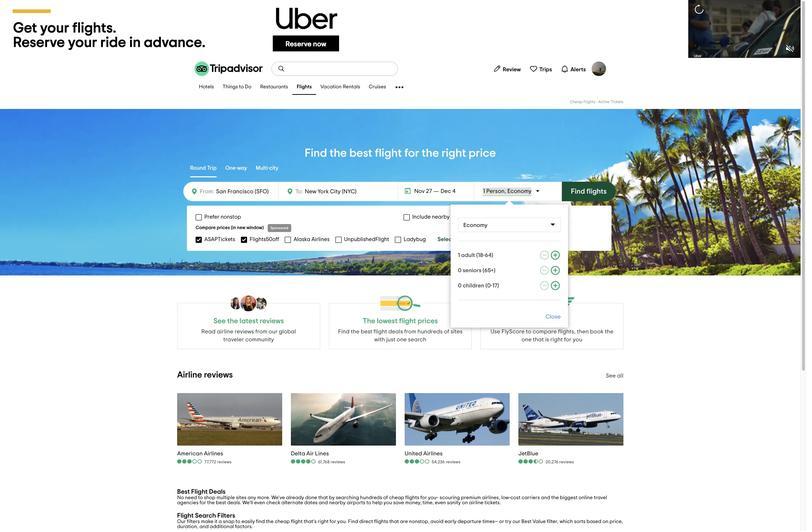 Task type: locate. For each thing, give the bounding box(es) containing it.
1 horizontal spatial flights
[[405, 496, 419, 501]]

sites for deals
[[236, 496, 246, 501]]

find
[[305, 147, 327, 159], [571, 188, 585, 195], [338, 329, 350, 335], [348, 520, 358, 525]]

that inside best flight deals no need to shop multiple sites any more. we've already done that by searching hundreds of cheap flights for you– scouring premium airlines, low-cost carriers and the biggest online travel agencies for the best deals. we'll even check alternate dates and nearby airports to help you save money, time, even sanity on airline tickets.
[[318, 496, 328, 501]]

0 vertical spatial see
[[213, 318, 226, 325]]

0
[[458, 268, 462, 274], [458, 283, 462, 289]]

airline right read at the bottom left
[[217, 329, 233, 335]]

even right we'll
[[254, 501, 265, 506]]

find inside 'flight search filters our filters make it a snap to easily find the cheap flight that's right for you. find direct flights that are nonstop, avoid early departure times— or try our best value filter, which sorts based on price, duration, and additional factors.'
[[348, 520, 358, 525]]

0 horizontal spatial and
[[199, 525, 209, 530]]

1 left the adult
[[458, 253, 460, 258]]

0 horizontal spatial airline
[[217, 329, 233, 335]]

1 horizontal spatial 3 of 5 bubbles image
[[405, 459, 430, 465]]

air
[[306, 451, 314, 457]]

1 horizontal spatial flyscore
[[538, 318, 566, 325]]

1 horizontal spatial on
[[603, 520, 608, 525]]

0 horizontal spatial hundreds
[[360, 496, 382, 501]]

that left is
[[533, 337, 544, 343]]

and
[[541, 496, 550, 501], [319, 501, 328, 506], [199, 525, 209, 530]]

1 vertical spatial flight
[[374, 329, 387, 335]]

0 horizontal spatial airlines
[[204, 451, 223, 457]]

0 vertical spatial 1
[[483, 188, 485, 194]]

person
[[486, 188, 505, 194]]

64)
[[485, 253, 493, 258]]

0 vertical spatial on
[[462, 501, 468, 506]]

2 vertical spatial flights
[[374, 520, 388, 525]]

0 horizontal spatial economy
[[463, 222, 488, 228]]

2 horizontal spatial flights
[[587, 188, 607, 195]]

flight up duration,
[[177, 513, 194, 520]]

0 vertical spatial best
[[177, 489, 190, 496]]

1 horizontal spatial economy
[[507, 188, 532, 194]]

flyscore up one
[[502, 329, 525, 335]]

1 horizontal spatial hundreds
[[418, 329, 443, 335]]

2 vertical spatial right
[[318, 520, 329, 525]]

the inside use flyscore to compare flights, then book the one that is right for you
[[605, 329, 613, 335]]

cheap inside best flight deals no need to shop multiple sites any more. we've already done that by searching hundreds of cheap flights for you– scouring premium airlines, low-cost carriers and the biggest online travel agencies for the best deals. we'll even check alternate dates and nearby airports to help you save money, time, even sanity on airline tickets.
[[389, 496, 404, 501]]

0 horizontal spatial 3 of 5 bubbles image
[[177, 459, 203, 465]]

deals
[[388, 329, 403, 335]]

1 vertical spatial flyscore
[[502, 329, 525, 335]]

0 horizontal spatial sites
[[236, 496, 246, 501]]

1 vertical spatial hundreds
[[360, 496, 382, 501]]

1 vertical spatial flights
[[583, 100, 595, 104]]

deals
[[209, 489, 226, 496]]

2 horizontal spatial right
[[550, 337, 563, 343]]

of inside best flight deals no need to shop multiple sites any more. we've already done that by searching hundreds of cheap flights for you– scouring premium airlines, low-cost carriers and the biggest online travel agencies for the best deals. we'll even check alternate dates and nearby airports to help you save money, time, even sanity on airline tickets.
[[383, 496, 388, 501]]

1 horizontal spatial of
[[444, 329, 449, 335]]

dec
[[441, 188, 451, 194]]

right right is
[[550, 337, 563, 343]]

airlines
[[311, 237, 330, 242], [204, 451, 223, 457], [423, 451, 443, 457]]

and left the by
[[319, 501, 328, 506]]

1 vertical spatial best
[[361, 329, 372, 335]]

economy
[[507, 188, 532, 194], [463, 222, 488, 228]]

additional
[[210, 525, 234, 530]]

advertisement region
[[0, 0, 801, 58]]

2 horizontal spatial airlines
[[423, 451, 443, 457]]

alaska airlines
[[294, 237, 330, 242]]

find
[[256, 520, 265, 525]]

0 vertical spatial sites
[[451, 329, 463, 335]]

2 vertical spatial flight
[[291, 520, 303, 525]]

biggest
[[560, 496, 578, 501]]

round trip
[[190, 165, 217, 171]]

0 vertical spatial flights
[[587, 188, 607, 195]]

airports inside best flight deals no need to shop multiple sites any more. we've already done that by searching hundreds of cheap flights for you– scouring premium airlines, low-cost carriers and the biggest online travel agencies for the best deals. we'll even check alternate dates and nearby airports to help you save money, time, even sanity on airline tickets.
[[347, 501, 365, 506]]

1 vertical spatial 1
[[458, 253, 460, 258]]

2 from from the left
[[404, 329, 416, 335]]

reviews for 61,768 reviews
[[331, 460, 345, 465]]

0 horizontal spatial our
[[269, 329, 278, 335]]

airline reviews link
[[177, 371, 233, 380]]

None search field
[[272, 62, 397, 75]]

0 horizontal spatial flyscore
[[502, 329, 525, 335]]

from inside find the best flight deals from hundreds of sites with just one search
[[404, 329, 416, 335]]

cost
[[511, 496, 521, 501]]

best for for
[[349, 147, 372, 159]]

see
[[213, 318, 226, 325], [606, 373, 616, 379]]

0 horizontal spatial see
[[213, 318, 226, 325]]

3 of 5 bubbles image inside 77,772 reviews link
[[177, 459, 203, 465]]

1 vertical spatial all
[[617, 373, 624, 379]]

our left global
[[269, 329, 278, 335]]

1 vertical spatial sites
[[236, 496, 246, 501]]

1 horizontal spatial from
[[404, 329, 416, 335]]

3 of 5 bubbles image inside 54,236 reviews link
[[405, 459, 430, 465]]

0 vertical spatial that
[[533, 337, 544, 343]]

and down search
[[199, 525, 209, 530]]

4 of 5 bubbles image
[[291, 459, 316, 465]]

0 vertical spatial airline
[[217, 329, 233, 335]]

0 vertical spatial cheap
[[389, 496, 404, 501]]

1 horizontal spatial our
[[513, 520, 520, 525]]

no
[[177, 496, 184, 501]]

value
[[533, 520, 546, 525]]

0 horizontal spatial of
[[383, 496, 388, 501]]

flights
[[297, 85, 312, 90], [583, 100, 595, 104]]

1 horizontal spatial cheap
[[389, 496, 404, 501]]

0 vertical spatial of
[[444, 329, 449, 335]]

0 horizontal spatial cheap
[[275, 520, 290, 525]]

2 vertical spatial best
[[216, 501, 226, 506]]

to left shop
[[198, 496, 203, 501]]

0 left the children
[[458, 283, 462, 289]]

and inside 'flight search filters our filters make it a snap to easily find the cheap flight that's right for you. find direct flights that are nonstop, avoid early departure times— or try our best value filter, which sorts based on price, duration, and additional factors.'
[[199, 525, 209, 530]]

1 left person
[[483, 188, 485, 194]]

our
[[269, 329, 278, 335], [513, 520, 520, 525]]

0 horizontal spatial even
[[254, 501, 265, 506]]

flights left vacation
[[297, 85, 312, 90]]

0 horizontal spatial on
[[462, 501, 468, 506]]

airlines up 77,772
[[204, 451, 223, 457]]

prices
[[217, 226, 230, 230]]

american airlines
[[177, 451, 223, 457]]

1 horizontal spatial all
[[617, 373, 624, 379]]

0 vertical spatial airports
[[451, 214, 471, 220]]

on right sanity
[[462, 501, 468, 506]]

compare
[[533, 329, 557, 335]]

right right 'that's'
[[318, 520, 329, 525]]

our inside 'flight search filters our filters make it a snap to easily find the cheap flight that's right for you. find direct flights that are nonstop, avoid early departure times— or try our best value filter, which sorts based on price, duration, and additional factors.'
[[513, 520, 520, 525]]

2 0 from the top
[[458, 283, 462, 289]]

sites inside find the best flight deals from hundreds of sites with just one search
[[451, 329, 463, 335]]

0 vertical spatial flyscore
[[538, 318, 566, 325]]

0 horizontal spatial 1
[[458, 253, 460, 258]]

find inside button
[[571, 188, 585, 195]]

flight inside find the best flight deals from hundreds of sites with just one search
[[374, 329, 387, 335]]

carriers
[[522, 496, 540, 501]]

vacation
[[321, 85, 342, 90]]

hundreds down flight prices
[[418, 329, 443, 335]]

flight inside 'flight search filters our filters make it a snap to easily find the cheap flight that's right for you. find direct flights that are nonstop, avoid early departure times— or try our best value filter, which sorts based on price, duration, and additional factors.'
[[177, 513, 194, 520]]

american airlines link
[[177, 450, 232, 457]]

0 vertical spatial 0
[[458, 268, 462, 274]]

1 vertical spatial airports
[[347, 501, 365, 506]]

54,236 reviews
[[432, 460, 460, 465]]

1 vertical spatial right
[[550, 337, 563, 343]]

reviews inside read airline reviews from our global traveler community
[[235, 329, 254, 335]]

best inside best flight deals no need to shop multiple sites any more. we've already done that by searching hundreds of cheap flights for you– scouring premium airlines, low-cost carriers and the biggest online travel agencies for the best deals. we'll even check alternate dates and nearby airports to help you save money, time, even sanity on airline tickets.
[[216, 501, 226, 506]]

cheap left money,
[[389, 496, 404, 501]]

cheap down "check"
[[275, 520, 290, 525]]

that left the are
[[389, 520, 399, 525]]

nearby up you.
[[329, 501, 346, 506]]

see all
[[606, 373, 624, 379]]

1 vertical spatial 0
[[458, 283, 462, 289]]

help
[[372, 501, 383, 506]]

find inside find the best flight deals from hundreds of sites with just one search
[[338, 329, 350, 335]]

flights
[[587, 188, 607, 195], [405, 496, 419, 501], [374, 520, 388, 525]]

2 3 of 5 bubbles image from the left
[[405, 459, 430, 465]]

the
[[363, 318, 375, 325]]

1 horizontal spatial flights
[[583, 100, 595, 104]]

right inside use flyscore to compare flights, then book the one that is right for you
[[550, 337, 563, 343]]

0 horizontal spatial right
[[318, 520, 329, 525]]

economy right ,
[[507, 188, 532, 194]]

0 horizontal spatial from
[[255, 329, 267, 335]]

search image
[[278, 65, 285, 72]]

0 vertical spatial flight
[[191, 489, 208, 496]]

0 vertical spatial economy
[[507, 188, 532, 194]]

nearby inside best flight deals no need to shop multiple sites any more. we've already done that by searching hundreds of cheap flights for you– scouring premium airlines, low-cost carriers and the biggest online travel agencies for the best deals. we'll even check alternate dates and nearby airports to help you save money, time, even sanity on airline tickets.
[[329, 501, 346, 506]]

1 horizontal spatial airline
[[469, 501, 484, 506]]

0 horizontal spatial best
[[177, 489, 190, 496]]

1 for 1 adult (18-64)
[[458, 253, 460, 258]]

from up the traveler community
[[255, 329, 267, 335]]

2 horizontal spatial and
[[541, 496, 550, 501]]

flights link
[[292, 80, 316, 95]]

best left value
[[521, 520, 532, 525]]

1 vertical spatial economy
[[463, 222, 488, 228]]

0 vertical spatial hundreds
[[418, 329, 443, 335]]

asaptickets
[[204, 237, 235, 242]]

on left 'price,'
[[603, 520, 608, 525]]

1 horizontal spatial best
[[521, 520, 532, 525]]

1 horizontal spatial airports
[[451, 214, 471, 220]]

0 vertical spatial all
[[455, 237, 462, 242]]

,
[[505, 188, 506, 194]]

1 vertical spatial see
[[606, 373, 616, 379]]

airlines right alaska
[[311, 237, 330, 242]]

see all link
[[606, 373, 624, 379]]

2 horizontal spatial that
[[533, 337, 544, 343]]

0 horizontal spatial airline
[[177, 371, 202, 380]]

1 vertical spatial cheap
[[275, 520, 290, 525]]

airline left tickets.
[[469, 501, 484, 506]]

compare
[[196, 226, 216, 230]]

flyscore up the compare
[[538, 318, 566, 325]]

flight inside best flight deals no need to shop multiple sites any more. we've already done that by searching hundreds of cheap flights for you– scouring premium airlines, low-cost carriers and the biggest online travel agencies for the best deals. we'll even check alternate dates and nearby airports to help you save money, time, even sanity on airline tickets.
[[191, 489, 208, 496]]

1 for 1 person , economy
[[483, 188, 485, 194]]

flight search filters our filters make it a snap to easily find the cheap flight that's right for you. find direct flights that are nonstop, avoid early departure times— or try our best value filter, which sorts based on price, duration, and additional factors.
[[177, 513, 623, 530]]

0 left "seniors"
[[458, 268, 462, 274]]

flight
[[191, 489, 208, 496], [177, 513, 194, 520]]

2 even from the left
[[435, 501, 446, 506]]

for
[[404, 147, 419, 159], [420, 496, 427, 501], [200, 501, 206, 506], [330, 520, 336, 525]]

3 of 5 bubbles image
[[177, 459, 203, 465], [405, 459, 430, 465]]

1 vertical spatial best
[[521, 520, 532, 525]]

dates
[[304, 501, 318, 506]]

1 0 from the top
[[458, 268, 462, 274]]

that left the by
[[318, 496, 328, 501]]

multiple
[[217, 496, 235, 501]]

To where? text field
[[303, 187, 370, 196]]

1 horizontal spatial nearby
[[432, 214, 450, 220]]

to
[[239, 85, 244, 90], [526, 329, 531, 335], [198, 496, 203, 501], [366, 501, 371, 506], [236, 520, 240, 525]]

you
[[384, 501, 392, 506]]

snap
[[223, 520, 235, 525]]

cheap
[[389, 496, 404, 501], [275, 520, 290, 525]]

on inside 'flight search filters our filters make it a snap to easily find the cheap flight that's right for you. find direct flights that are nonstop, avoid early departure times— or try our best value filter, which sorts based on price, duration, and additional factors.'
[[603, 520, 608, 525]]

global
[[279, 329, 296, 335]]

economy up 1 adult (18-64)
[[463, 222, 488, 228]]

united airlines
[[405, 451, 443, 457]]

of inside find the best flight deals from hundreds of sites with just one search
[[444, 329, 449, 335]]

61,768 reviews
[[318, 460, 345, 465]]

3 of 5 bubbles image down united
[[405, 459, 430, 465]]

to left do on the top left of page
[[239, 85, 244, 90]]

on
[[462, 501, 468, 506], [603, 520, 608, 525]]

by
[[329, 496, 335, 501]]

1 vertical spatial nearby
[[329, 501, 346, 506]]

sites inside best flight deals no need to shop multiple sites any more. we've already done that by searching hundreds of cheap flights for you– scouring premium airlines, low-cost carriers and the biggest online travel agencies for the best deals. we'll even check alternate dates and nearby airports to help you save money, time, even sanity on airline tickets.
[[236, 496, 246, 501]]

to inside 'flight search filters our filters make it a snap to easily find the cheap flight that's right for you. find direct flights that are nonstop, avoid early departure times— or try our best value filter, which sorts based on price, duration, and additional factors.'
[[236, 520, 240, 525]]

the inside find the best flight deals from hundreds of sites with just one search
[[351, 329, 359, 335]]

tripadvisor image
[[195, 62, 263, 76]]

any
[[248, 496, 256, 501]]

1 horizontal spatial right
[[442, 147, 466, 159]]

flight up 'agencies'
[[191, 489, 208, 496]]

0 horizontal spatial nearby
[[329, 501, 346, 506]]

american
[[177, 451, 203, 457]]

flight inside 'flight search filters our filters make it a snap to easily find the cheap flight that's right for you. find direct flights that are nonstop, avoid early departure times— or try our best value filter, which sorts based on price, duration, and additional factors.'
[[291, 520, 303, 525]]

2 vertical spatial that
[[389, 520, 399, 525]]

right left 'price'
[[442, 147, 466, 159]]

low-
[[501, 496, 511, 501]]

our
[[177, 520, 186, 525]]

way
[[237, 165, 247, 171]]

flights left -
[[583, 100, 595, 104]]

close
[[546, 314, 561, 320]]

airline inside best flight deals no need to shop multiple sites any more. we've already done that by searching hundreds of cheap flights for you– scouring premium airlines, low-cost carriers and the biggest online travel agencies for the best deals. we'll even check alternate dates and nearby airports to help you save money, time, even sanity on airline tickets.
[[469, 501, 484, 506]]

best inside best flight deals no need to shop multiple sites any more. we've already done that by searching hundreds of cheap flights for you– scouring premium airlines, low-cost carriers and the biggest online travel agencies for the best deals. we'll even check alternate dates and nearby airports to help you save money, time, even sanity on airline tickets.
[[177, 489, 190, 496]]

dec 4
[[441, 188, 456, 194]]

to inside use flyscore to compare flights, then book the one that is right for you
[[526, 329, 531, 335]]

airports up direct
[[347, 501, 365, 506]]

best
[[177, 489, 190, 496], [521, 520, 532, 525]]

from up "one search"
[[404, 329, 416, 335]]

airports up select all
[[451, 214, 471, 220]]

scouring
[[440, 496, 460, 501]]

on inside best flight deals no need to shop multiple sites any more. we've already done that by searching hundreds of cheap flights for you– scouring premium airlines, low-cost carriers and the biggest online travel agencies for the best deals. we'll even check alternate dates and nearby airports to help you save money, time, even sanity on airline tickets.
[[462, 501, 468, 506]]

0 horizontal spatial all
[[455, 237, 462, 242]]

1 vertical spatial airline
[[469, 501, 484, 506]]

to right snap
[[236, 520, 240, 525]]

1 vertical spatial of
[[383, 496, 388, 501]]

best up 'agencies'
[[177, 489, 190, 496]]

best inside find the best flight deals from hundreds of sites with just one search
[[361, 329, 372, 335]]

0 horizontal spatial airports
[[347, 501, 365, 506]]

0 vertical spatial nearby
[[432, 214, 450, 220]]

our right try
[[513, 520, 520, 525]]

1 3 of 5 bubbles image from the left
[[177, 459, 203, 465]]

1 vertical spatial flight
[[177, 513, 194, 520]]

airlines up 54,236 reviews link
[[423, 451, 443, 457]]

to left help
[[366, 501, 371, 506]]

3 of 5 bubbles image down american
[[177, 459, 203, 465]]

1 horizontal spatial sites
[[451, 329, 463, 335]]

nearby
[[432, 214, 450, 220], [329, 501, 346, 506]]

prefer
[[204, 214, 219, 220]]

even right time,
[[435, 501, 446, 506]]

1 even from the left
[[254, 501, 265, 506]]

61,768
[[318, 460, 330, 465]]

0 vertical spatial best
[[349, 147, 372, 159]]

1
[[483, 188, 485, 194], [458, 253, 460, 258]]

delta air lines
[[291, 451, 329, 457]]

1 horizontal spatial airlines
[[311, 237, 330, 242]]

alternate
[[281, 501, 303, 506]]

based
[[587, 520, 601, 525]]

money,
[[405, 501, 422, 506]]

the inside 'flight search filters our filters make it a snap to easily find the cheap flight that's right for you. find direct flights that are nonstop, avoid early departure times— or try our best value filter, which sorts based on price, duration, and additional factors.'
[[266, 520, 274, 525]]

hundreds left you
[[360, 496, 382, 501]]

all for select all
[[455, 237, 462, 242]]

0 horizontal spatial flights
[[374, 520, 388, 525]]

0 vertical spatial flight
[[375, 147, 402, 159]]

to up one
[[526, 329, 531, 335]]

0 horizontal spatial that
[[318, 496, 328, 501]]

nearby right "include"
[[432, 214, 450, 220]]

0 vertical spatial right
[[442, 147, 466, 159]]

filters
[[187, 520, 200, 525]]

0 vertical spatial airline
[[598, 100, 610, 104]]

find the best flight for the right price
[[305, 147, 496, 159]]

and right carriers at the right bottom
[[541, 496, 550, 501]]

1 from from the left
[[255, 329, 267, 335]]

0 vertical spatial our
[[269, 329, 278, 335]]

1 vertical spatial on
[[603, 520, 608, 525]]



Task type: describe. For each thing, give the bounding box(es) containing it.
nov
[[414, 188, 425, 194]]

search
[[195, 513, 216, 520]]

airline reviews
[[177, 371, 233, 380]]

1 vertical spatial airline
[[177, 371, 202, 380]]

jetblue
[[518, 451, 538, 457]]

0 children (0-17)
[[458, 283, 499, 289]]

best inside 'flight search filters our filters make it a snap to easily find the cheap flight that's right for you. find direct flights that are nonstop, avoid early departure times— or try our best value filter, which sorts based on price, duration, and additional factors.'
[[521, 520, 532, 525]]

1 person , economy
[[483, 188, 532, 194]]

find for find flights
[[571, 188, 585, 195]]

from:
[[200, 189, 214, 195]]

17)
[[492, 283, 499, 289]]

for inside 'flight search filters our filters make it a snap to easily find the cheap flight that's right for you. find direct flights that are nonstop, avoid early departure times— or try our best value filter, which sorts based on price, duration, and additional factors.'
[[330, 520, 336, 525]]

review
[[503, 66, 521, 72]]

airlines for united airlines
[[423, 451, 443, 457]]

best for deals
[[361, 329, 372, 335]]

hundreds inside best flight deals no need to shop multiple sites any more. we've already done that by searching hundreds of cheap flights for you– scouring premium airlines, low-cost carriers and the biggest online travel agencies for the best deals. we'll even check alternate dates and nearby airports to help you save money, time, even sanity on airline tickets.
[[360, 496, 382, 501]]

vacation rentals
[[321, 85, 360, 90]]

select
[[438, 237, 454, 242]]

ladybug
[[404, 237, 426, 242]]

airlines for american airlines
[[204, 451, 223, 457]]

(65+)
[[483, 268, 495, 274]]

prefer nonstop
[[204, 214, 241, 220]]

27
[[426, 188, 432, 194]]

filter,
[[547, 520, 559, 525]]

-
[[596, 100, 598, 104]]

shop
[[204, 496, 215, 501]]

54,236
[[432, 460, 445, 465]]

(18-
[[476, 253, 485, 258]]

3 of 5 bubbles image for american
[[177, 459, 203, 465]]

then
[[577, 329, 589, 335]]

0 for 0 children (0-17)
[[458, 283, 462, 289]]

do
[[245, 85, 251, 90]]

reviews for 54,236 reviews
[[446, 460, 460, 465]]

united airlines link
[[405, 450, 460, 457]]

(0-
[[486, 283, 492, 289]]

compare prices (in new window)
[[196, 226, 264, 230]]

that inside 'flight search filters our filters make it a snap to easily find the cheap flight that's right for you. find direct flights that are nonstop, avoid early departure times— or try our best value filter, which sorts based on price, duration, and additional factors.'
[[389, 520, 399, 525]]

children
[[463, 283, 484, 289]]

flights inside 'flight search filters our filters make it a snap to easily find the cheap flight that's right for you. find direct flights that are nonstop, avoid early departure times— or try our best value filter, which sorts based on price, duration, and additional factors.'
[[374, 520, 388, 525]]

traveler community
[[223, 337, 274, 343]]

round
[[190, 165, 206, 171]]

is
[[545, 337, 549, 343]]

multi-
[[256, 165, 269, 171]]

hotels
[[199, 85, 214, 90]]

reviews for 77,772 reviews
[[217, 460, 232, 465]]

avoid
[[431, 520, 444, 525]]

lines
[[315, 451, 329, 457]]

nonstop
[[221, 214, 241, 220]]

from inside read airline reviews from our global traveler community
[[255, 329, 267, 335]]

profile picture image
[[592, 62, 606, 76]]

3.5 of 5 bubbles image
[[518, 459, 544, 465]]

flyscore inside use flyscore to compare flights, then book the one that is right for you
[[502, 329, 525, 335]]

review link
[[490, 62, 524, 76]]

deals.
[[227, 501, 241, 506]]

seniors
[[463, 268, 481, 274]]

flights50off
[[250, 237, 279, 242]]

include nearby airports
[[412, 214, 471, 220]]

find for find the best flight deals from hundreds of sites with just one search
[[338, 329, 350, 335]]

sanity
[[447, 501, 461, 506]]

flights inside find flights button
[[587, 188, 607, 195]]

reviews for 20,276 reviews
[[559, 460, 574, 465]]

20,276 reviews
[[546, 460, 574, 465]]

our inside read airline reviews from our global traveler community
[[269, 329, 278, 335]]

airlines for alaska airlines
[[311, 237, 330, 242]]

use
[[491, 329, 500, 335]]

nonstop,
[[409, 520, 429, 525]]

54,236 reviews link
[[405, 459, 460, 465]]

early
[[445, 520, 457, 525]]

20,276
[[546, 460, 558, 465]]

more.
[[257, 496, 270, 501]]

flights,
[[558, 329, 576, 335]]

right inside 'flight search filters our filters make it a snap to easily find the cheap flight that's right for you. find direct flights that are nonstop, avoid early departure times— or try our best value filter, which sorts based on price, duration, and additional factors.'
[[318, 520, 329, 525]]

agencies
[[177, 501, 199, 506]]

trips
[[539, 66, 552, 72]]

hotels link
[[195, 80, 218, 95]]

see for see the latest reviews
[[213, 318, 226, 325]]

we've
[[271, 496, 285, 501]]

premium
[[461, 496, 481, 501]]

airline inside read airline reviews from our global traveler community
[[217, 329, 233, 335]]

need
[[185, 496, 197, 501]]

20,276 reviews link
[[518, 459, 574, 465]]

you.
[[337, 520, 347, 525]]

best flight deals no need to shop multiple sites any more. we've already done that by searching hundreds of cheap flights for you– scouring premium airlines, low-cost carriers and the biggest online travel agencies for the best deals. we'll even check alternate dates and nearby airports to help you save money, time, even sanity on airline tickets.
[[177, 489, 607, 506]]

sites for best
[[451, 329, 463, 335]]

to inside things to do link
[[239, 85, 244, 90]]

flights inside best flight deals no need to shop multiple sites any more. we've already done that by searching hundreds of cheap flights for you– scouring premium airlines, low-cost carriers and the biggest online travel agencies for the best deals. we'll even check alternate dates and nearby airports to help you save money, time, even sanity on airline tickets.
[[405, 496, 419, 501]]

that inside use flyscore to compare flights, then book the one that is right for you
[[533, 337, 544, 343]]

use flyscore to compare flights, then book the one that is right for you
[[491, 329, 613, 343]]

factors.
[[235, 525, 253, 530]]

times—
[[482, 520, 498, 525]]

1 horizontal spatial and
[[319, 501, 328, 506]]

delta air lines link
[[291, 450, 345, 457]]

cheap
[[570, 100, 583, 104]]

jetblue link
[[518, 450, 574, 457]]

trip
[[207, 165, 217, 171]]

flight for deals
[[374, 329, 387, 335]]

restaurants
[[260, 85, 288, 90]]

latest
[[240, 318, 258, 325]]

cruises
[[369, 85, 386, 90]]

find for find the best flight for the right price
[[305, 147, 327, 159]]

for you
[[564, 337, 582, 343]]

find the best flight deals from hundreds of sites with just one search
[[338, 329, 463, 343]]

0 for 0 seniors (65+)
[[458, 268, 462, 274]]

round trip link
[[190, 160, 217, 178]]

reviews for airline reviews
[[204, 371, 233, 380]]

cheap inside 'flight search filters our filters make it a snap to easily find the cheap flight that's right for you. find direct flights that are nonstop, avoid early departure times— or try our best value filter, which sorts based on price, duration, and additional factors.'
[[275, 520, 290, 525]]

which
[[560, 520, 573, 525]]

find flights
[[571, 188, 607, 195]]

airlines,
[[482, 496, 500, 501]]

1 horizontal spatial airline
[[598, 100, 610, 104]]

lowest
[[377, 318, 398, 325]]

one
[[522, 337, 532, 343]]

(in
[[231, 226, 236, 230]]

all for see all
[[617, 373, 624, 379]]

done
[[305, 496, 317, 501]]

flight for for
[[375, 147, 402, 159]]

see for see all
[[606, 373, 616, 379]]

make
[[201, 520, 213, 525]]

4
[[452, 188, 456, 194]]

hundreds inside find the best flight deals from hundreds of sites with just one search
[[418, 329, 443, 335]]

with
[[374, 337, 385, 343]]

From where? text field
[[214, 187, 274, 197]]

nov 27
[[414, 188, 432, 194]]

0 horizontal spatial flights
[[297, 85, 312, 90]]

easily
[[242, 520, 255, 525]]

77,772 reviews
[[204, 460, 232, 465]]

cruises link
[[365, 80, 390, 95]]

book
[[590, 329, 604, 335]]

3 of 5 bubbles image for united
[[405, 459, 430, 465]]

direct
[[359, 520, 373, 525]]

duration,
[[177, 525, 198, 530]]



Task type: vqa. For each thing, say whether or not it's contained in the screenshot.


